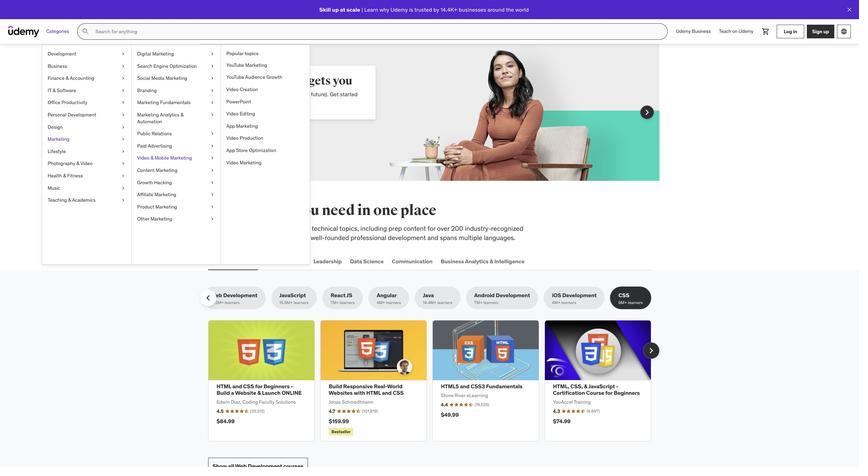 Task type: vqa. For each thing, say whether or not it's contained in the screenshot.
"get"
yes



Task type: describe. For each thing, give the bounding box(es) containing it.
beginners inside the 'html and css for beginners - build a website & launch online'
[[264, 383, 290, 390]]

web development 12.2m+ learners
[[210, 292, 257, 306]]

0 vertical spatial the
[[506, 6, 514, 13]]

css3
[[471, 383, 485, 390]]

and inside covering critical workplace skills to technical topics, including prep content for over 200 industry-recognized certifications, our catalog supports well-rounded professional development and spans multiple languages.
[[427, 234, 438, 242]]

health
[[48, 173, 62, 179]]

development for android development 7m+ learners
[[496, 292, 530, 299]]

leadership
[[313, 258, 342, 265]]

business for business analytics & intelligence
[[441, 258, 464, 265]]

scale
[[347, 6, 360, 13]]

video for video marketing
[[226, 160, 239, 166]]

fundamentals inside carousel element
[[486, 383, 523, 390]]

& inside the 'html and css for beginners - build a website & launch online'
[[257, 390, 261, 397]]

product marketing
[[137, 204, 177, 210]]

learners inside angular 4m+ learners
[[386, 301, 401, 306]]

communication
[[392, 258, 433, 265]]

other marketing link
[[132, 213, 221, 226]]

up for sign
[[823, 28, 829, 35]]

up for skill
[[332, 6, 339, 13]]

video & mobile marketing element
[[221, 45, 310, 265]]

javascript 15.5m+ learners
[[279, 292, 309, 306]]

prep
[[389, 225, 402, 233]]

choose a language image
[[841, 28, 847, 35]]

it for it & software
[[48, 87, 52, 94]]

personal development link
[[42, 109, 131, 121]]

xsmall image for health & fitness
[[120, 173, 126, 180]]

2 your from the left
[[299, 91, 310, 98]]

xsmall image for personal development
[[120, 112, 126, 119]]

marketing down app store optimization
[[240, 160, 261, 166]]

xsmall image for content marketing
[[210, 167, 215, 174]]

optimization for search engine optimization
[[170, 63, 197, 69]]

with inside build responsive real-world websites with html and css
[[354, 390, 365, 397]]

world
[[387, 383, 402, 390]]

xsmall image for affiliate marketing
[[210, 192, 215, 198]]

marketing down editing
[[236, 123, 258, 129]]

with inside learning that gets you skills for your present (and your future). get started with us.
[[233, 99, 243, 105]]

launch
[[262, 390, 281, 397]]

one
[[373, 202, 398, 219]]

video creation link
[[221, 84, 310, 96]]

around
[[488, 6, 505, 13]]

us.
[[244, 99, 251, 105]]

marketing inside 'link'
[[48, 136, 69, 142]]

7m+ for react js
[[331, 301, 339, 306]]

learners inside android development 7m+ learners
[[484, 301, 498, 306]]

you for gets
[[333, 74, 352, 88]]

& right teaching
[[68, 197, 71, 203]]

ios development 4m+ learners
[[552, 292, 597, 306]]

marketing fundamentals
[[137, 100, 191, 106]]

& inside html, css, & javascript - certification course for beginners
[[584, 383, 587, 390]]

1 vertical spatial in
[[357, 202, 371, 219]]

0 horizontal spatial the
[[231, 202, 253, 219]]

audience
[[245, 74, 265, 80]]

lifestyle link
[[42, 146, 131, 158]]

html5 and css3 fundamentals
[[441, 383, 523, 390]]

video & mobile marketing link
[[132, 152, 221, 165]]

optimization for app store optimization
[[249, 147, 276, 154]]

it & software
[[48, 87, 76, 94]]

critical
[[236, 225, 255, 233]]

categories
[[46, 28, 69, 34]]

java
[[423, 292, 434, 299]]

web development button
[[208, 254, 258, 270]]

learners inside react js 7m+ learners
[[340, 301, 355, 306]]

- inside html, css, & javascript - certification course for beginners
[[616, 383, 618, 390]]

development for personal development
[[68, 112, 96, 118]]

media
[[151, 75, 164, 81]]

fitness
[[67, 173, 83, 179]]

design link
[[42, 121, 131, 133]]

started
[[340, 91, 358, 98]]

other marketing
[[137, 216, 172, 222]]

business analytics & intelligence button
[[439, 254, 526, 270]]

software
[[57, 87, 76, 94]]

all the skills you need in one place
[[208, 202, 436, 219]]

0 vertical spatial skills
[[255, 202, 292, 219]]

skills inside covering critical workplace skills to technical topics, including prep content for over 200 industry-recognized certifications, our catalog supports well-rounded professional development and spans multiple languages.
[[288, 225, 303, 233]]

submit search image
[[82, 27, 90, 36]]

build inside build responsive real-world websites with html and css
[[329, 383, 342, 390]]

marketing up engine
[[152, 51, 174, 57]]

certifications,
[[208, 234, 248, 242]]

angular 4m+ learners
[[377, 292, 401, 306]]

a
[[231, 390, 234, 397]]

0 horizontal spatial growth
[[137, 180, 153, 186]]

udemy image
[[8, 26, 39, 37]]

html5 and css3 fundamentals link
[[441, 383, 523, 390]]

for inside learning that gets you skills for your present (and your future). get started with us.
[[247, 91, 254, 98]]

relations
[[152, 131, 172, 137]]

is
[[409, 6, 413, 13]]

analytics for marketing
[[160, 112, 179, 118]]

productivity
[[62, 100, 87, 106]]

office productivity
[[48, 100, 87, 106]]

development link
[[42, 48, 131, 60]]

growth hacking
[[137, 180, 172, 186]]

content
[[137, 167, 155, 174]]

& up office
[[53, 87, 56, 94]]

content marketing link
[[132, 165, 221, 177]]

video production
[[226, 135, 263, 141]]

affiliate
[[137, 192, 153, 198]]

data science
[[350, 258, 384, 265]]

sign
[[812, 28, 822, 35]]

video inside 'link'
[[80, 161, 93, 167]]

xsmall image for branding
[[210, 87, 215, 94]]

html,
[[553, 383, 569, 390]]

angular
[[377, 292, 397, 299]]

finance & accounting
[[48, 75, 94, 81]]

app marketing
[[226, 123, 258, 129]]

video for video editing
[[226, 111, 239, 117]]

growth hacking link
[[132, 177, 221, 189]]

development for ios development 4m+ learners
[[562, 292, 597, 299]]

xsmall image for photography & video
[[120, 161, 126, 167]]

1 your from the left
[[255, 91, 266, 98]]

carousel element containing learning that gets you
[[200, 44, 659, 181]]

skill up at scale | learn why udemy is trusted by 14.4k+ businesses around the world
[[319, 6, 529, 13]]

analytics for business
[[465, 258, 489, 265]]

2 horizontal spatial business
[[692, 28, 711, 34]]

web development
[[209, 258, 256, 265]]

teaching
[[48, 197, 67, 203]]

supports
[[283, 234, 309, 242]]

video for video creation
[[226, 86, 239, 93]]

ios
[[552, 292, 561, 299]]

shopping cart with 0 items image
[[762, 27, 770, 36]]

by
[[433, 6, 439, 13]]

finance
[[48, 75, 65, 81]]

app for app marketing
[[226, 123, 235, 129]]

personal development
[[48, 112, 96, 118]]

close image
[[846, 6, 853, 13]]

xsmall image for office productivity
[[120, 100, 126, 106]]

lifestyle
[[48, 148, 66, 155]]

office productivity link
[[42, 97, 131, 109]]

covering critical workplace skills to technical topics, including prep content for over 200 industry-recognized certifications, our catalog supports well-rounded professional development and spans multiple languages.
[[208, 225, 523, 242]]

development for web development 12.2m+ learners
[[223, 292, 257, 299]]

branding link
[[132, 85, 221, 97]]

marketing fundamentals link
[[132, 97, 221, 109]]

log in
[[784, 28, 797, 35]]

& right finance on the left top of page
[[66, 75, 69, 81]]

design
[[48, 124, 63, 130]]

place
[[400, 202, 436, 219]]

development for web development
[[222, 258, 256, 265]]

data
[[350, 258, 362, 265]]

xsmall image for marketing analytics & automation
[[210, 112, 215, 119]]

social media marketing link
[[132, 72, 221, 85]]

xsmall image for teaching & academics
[[120, 197, 126, 204]]

marketing inside "link"
[[156, 167, 177, 174]]

health & fitness
[[48, 173, 83, 179]]

leadership button
[[312, 254, 343, 270]]

& inside button
[[490, 258, 493, 265]]

teach on udemy link
[[715, 23, 758, 40]]

present
[[267, 91, 286, 98]]

categories button
[[42, 23, 73, 40]]

xsmall image for paid advertising
[[210, 143, 215, 150]]

app store optimization
[[226, 147, 276, 154]]

social media marketing
[[137, 75, 187, 81]]



Task type: locate. For each thing, give the bounding box(es) containing it.
development inside android development 7m+ learners
[[496, 292, 530, 299]]

learners inside 'javascript 15.5m+ learners'
[[294, 301, 309, 306]]

it & software link
[[42, 85, 131, 97]]

development right android
[[496, 292, 530, 299]]

android development 7m+ learners
[[474, 292, 530, 306]]

xsmall image inside marketing analytics & automation link
[[210, 112, 215, 119]]

with down the skills
[[233, 99, 243, 105]]

7m+ for android development
[[474, 301, 483, 306]]

beginners inside html, css, & javascript - certification course for beginners
[[614, 390, 640, 397]]

0 vertical spatial javascript
[[279, 292, 306, 299]]

xsmall image inside the health & fitness link
[[120, 173, 126, 180]]

xsmall image
[[120, 51, 126, 57], [210, 51, 215, 57], [210, 63, 215, 70], [210, 75, 215, 82], [120, 87, 126, 94], [210, 87, 215, 94], [120, 100, 126, 106], [120, 124, 126, 131], [210, 131, 215, 137], [210, 167, 215, 174], [120, 185, 126, 192], [210, 192, 215, 198], [120, 197, 126, 204], [210, 204, 215, 211]]

learning
[[233, 74, 282, 88]]

xsmall image
[[120, 63, 126, 70], [120, 75, 126, 82], [210, 100, 215, 106], [120, 112, 126, 119], [210, 112, 215, 119], [120, 136, 126, 143], [210, 143, 215, 150], [120, 148, 126, 155], [210, 155, 215, 162], [120, 161, 126, 167], [120, 173, 126, 180], [210, 180, 215, 186], [210, 216, 215, 223]]

for right course
[[605, 390, 613, 397]]

xsmall image inside marketing fundamentals link
[[210, 100, 215, 106]]

javascript right css,
[[588, 383, 615, 390]]

html left world
[[366, 390, 381, 397]]

app store optimization link
[[221, 145, 310, 157]]

video & mobile marketing
[[137, 155, 192, 161]]

1 vertical spatial with
[[354, 390, 365, 397]]

5 learners from the left
[[437, 301, 452, 306]]

video inside 'link'
[[226, 111, 239, 117]]

technical
[[312, 225, 338, 233]]

0 horizontal spatial 7m+
[[331, 301, 339, 306]]

it for it certifications
[[265, 258, 269, 265]]

1 horizontal spatial css
[[393, 390, 404, 397]]

academics
[[72, 197, 96, 203]]

1 vertical spatial youtube
[[226, 74, 244, 80]]

0 vertical spatial web
[[209, 258, 221, 265]]

& inside the marketing analytics & automation
[[181, 112, 184, 118]]

8 learners from the left
[[628, 301, 643, 306]]

1 horizontal spatial it
[[265, 258, 269, 265]]

udemy business link
[[672, 23, 715, 40]]

0 horizontal spatial with
[[233, 99, 243, 105]]

video for video & mobile marketing
[[137, 155, 149, 161]]

1 horizontal spatial -
[[616, 383, 618, 390]]

xsmall image for digital marketing
[[210, 51, 215, 57]]

certifications
[[270, 258, 305, 265]]

xsmall image for social media marketing
[[210, 75, 215, 82]]

0 horizontal spatial 4m+
[[377, 301, 385, 306]]

trusted
[[414, 6, 432, 13]]

development right ios
[[562, 292, 597, 299]]

business left teach
[[692, 28, 711, 34]]

beginners right course
[[614, 390, 640, 397]]

1 horizontal spatial 7m+
[[474, 301, 483, 306]]

you up to
[[295, 202, 319, 219]]

1 vertical spatial you
[[295, 202, 319, 219]]

0 horizontal spatial it
[[48, 87, 52, 94]]

web down certifications,
[[209, 258, 221, 265]]

business down spans on the right of page
[[441, 258, 464, 265]]

1 vertical spatial fundamentals
[[486, 383, 523, 390]]

you
[[333, 74, 352, 88], [295, 202, 319, 219]]

1 vertical spatial it
[[265, 258, 269, 265]]

1 horizontal spatial your
[[299, 91, 310, 98]]

professional
[[351, 234, 386, 242]]

development inside ios development 4m+ learners
[[562, 292, 597, 299]]

javascript up 15.5m+
[[279, 292, 306, 299]]

0 vertical spatial growth
[[266, 74, 282, 80]]

web inside 'button'
[[209, 258, 221, 265]]

4m+ inside angular 4m+ learners
[[377, 301, 385, 306]]

build left responsive
[[329, 383, 342, 390]]

content
[[404, 225, 426, 233]]

3 learners from the left
[[340, 301, 355, 306]]

1 horizontal spatial you
[[333, 74, 352, 88]]

2 4m+ from the left
[[552, 301, 560, 306]]

app left store
[[226, 147, 235, 154]]

marketing analytics & automation
[[137, 112, 184, 125]]

online
[[282, 390, 302, 397]]

data science button
[[349, 254, 385, 270]]

marketing down branding
[[137, 100, 159, 106]]

in right log
[[793, 28, 797, 35]]

future).
[[311, 91, 328, 98]]

web for web development
[[209, 258, 221, 265]]

1 horizontal spatial business
[[441, 258, 464, 265]]

1 horizontal spatial up
[[823, 28, 829, 35]]

it left certifications
[[265, 258, 269, 265]]

skills
[[233, 91, 246, 98]]

workplace
[[257, 225, 287, 233]]

marketing down search engine optimization link at the top left
[[166, 75, 187, 81]]

marketing up lifestyle
[[48, 136, 69, 142]]

1 vertical spatial web
[[210, 292, 222, 299]]

xsmall image inside lifestyle link
[[120, 148, 126, 155]]

photography
[[48, 161, 75, 167]]

marketing down video & mobile marketing
[[156, 167, 177, 174]]

gets
[[308, 74, 331, 88]]

it
[[48, 87, 52, 94], [265, 258, 269, 265]]

xsmall image inside the personal development link
[[120, 112, 126, 119]]

rounded
[[325, 234, 349, 242]]

video editing link
[[221, 108, 310, 120]]

including
[[360, 225, 387, 233]]

0 horizontal spatial in
[[357, 202, 371, 219]]

0 vertical spatial carousel element
[[200, 44, 659, 181]]

paid advertising link
[[132, 140, 221, 152]]

business for business
[[48, 63, 67, 69]]

4m+ down 'angular'
[[377, 301, 385, 306]]

and inside build responsive real-world websites with html and css
[[382, 390, 392, 397]]

xsmall image inside search engine optimization link
[[210, 63, 215, 70]]

0 vertical spatial with
[[233, 99, 243, 105]]

beginners right website in the bottom left of the page
[[264, 383, 290, 390]]

1 app from the top
[[226, 123, 235, 129]]

2 app from the top
[[226, 147, 235, 154]]

xsmall image inside photography & video 'link'
[[120, 161, 126, 167]]

& left intelligence at right
[[490, 258, 493, 265]]

xsmall image for development
[[120, 51, 126, 57]]

fundamentals right css3
[[486, 383, 523, 390]]

1 horizontal spatial 4m+
[[552, 301, 560, 306]]

teach on udemy
[[719, 28, 753, 34]]

& down marketing fundamentals link
[[181, 112, 184, 118]]

next image
[[646, 346, 657, 357]]

topics,
[[340, 225, 359, 233]]

analytics inside business analytics & intelligence button
[[465, 258, 489, 265]]

udemy business
[[676, 28, 711, 34]]

0 vertical spatial fundamentals
[[160, 100, 191, 106]]

next image
[[642, 107, 652, 118]]

xsmall image inside other marketing link
[[210, 216, 215, 223]]

for up us.
[[247, 91, 254, 98]]

0 vertical spatial app
[[226, 123, 235, 129]]

build responsive real-world websites with html and css
[[329, 383, 404, 397]]

javascript inside 'javascript 15.5m+ learners'
[[279, 292, 306, 299]]

xsmall image for other marketing
[[210, 216, 215, 223]]

and inside the 'html and css for beginners - build a website & launch online'
[[232, 383, 242, 390]]

0 vertical spatial in
[[793, 28, 797, 35]]

learners inside java 14.4m+ learners
[[437, 301, 452, 306]]

2 youtube from the top
[[226, 74, 244, 80]]

1 horizontal spatial growth
[[266, 74, 282, 80]]

video for video production
[[226, 135, 239, 141]]

business analytics & intelligence
[[441, 258, 525, 265]]

1 vertical spatial skills
[[288, 225, 303, 233]]

xsmall image inside the development link
[[120, 51, 126, 57]]

1 horizontal spatial the
[[506, 6, 514, 13]]

marketing inside 'link'
[[155, 192, 176, 198]]

xsmall image inside the music 'link'
[[120, 185, 126, 192]]

1 - from the left
[[291, 383, 293, 390]]

carousel element containing html and css for beginners - build a website & launch online
[[208, 321, 659, 442]]

development down office productivity link at the left top of page
[[68, 112, 96, 118]]

2 horizontal spatial css
[[619, 292, 629, 299]]

youtube for youtube audience growth
[[226, 74, 244, 80]]

app
[[226, 123, 235, 129], [226, 147, 235, 154]]

0 horizontal spatial optimization
[[170, 63, 197, 69]]

build left a
[[217, 390, 230, 397]]

css right a
[[243, 383, 254, 390]]

growth down 'youtube marketing' link
[[266, 74, 282, 80]]

recognized
[[491, 225, 523, 233]]

marketing inside the marketing analytics & automation
[[137, 112, 159, 118]]

photography & video link
[[42, 158, 131, 170]]

7m+ inside android development 7m+ learners
[[474, 301, 483, 306]]

digital
[[137, 51, 151, 57]]

production
[[240, 135, 263, 141]]

certification
[[553, 390, 585, 397]]

skills up workplace
[[255, 202, 292, 219]]

hacking
[[154, 180, 172, 186]]

7m+ down react
[[331, 301, 339, 306]]

2 7m+ from the left
[[474, 301, 483, 306]]

1 horizontal spatial build
[[329, 383, 342, 390]]

with right websites
[[354, 390, 365, 397]]

7m+ down android
[[474, 301, 483, 306]]

0 horizontal spatial html
[[217, 383, 231, 390]]

you for skills
[[295, 202, 319, 219]]

you up started
[[333, 74, 352, 88]]

youtube up video creation
[[226, 74, 244, 80]]

your right (and
[[299, 91, 310, 98]]

development down categories dropdown button
[[48, 51, 76, 57]]

for left over
[[428, 225, 436, 233]]

0 horizontal spatial udemy
[[391, 6, 408, 13]]

xsmall image for finance & accounting
[[120, 75, 126, 82]]

for inside the 'html and css for beginners - build a website & launch online'
[[255, 383, 262, 390]]

1 vertical spatial business
[[48, 63, 67, 69]]

why
[[380, 6, 389, 13]]

up right the "sign" on the right
[[823, 28, 829, 35]]

business inside button
[[441, 258, 464, 265]]

xsmall image inside "social media marketing" link
[[210, 75, 215, 82]]

- right launch on the left of page
[[291, 383, 293, 390]]

xsmall image inside digital marketing link
[[210, 51, 215, 57]]

2 - from the left
[[616, 383, 618, 390]]

0 horizontal spatial javascript
[[279, 292, 306, 299]]

development inside 'button'
[[222, 258, 256, 265]]

css up the 9m+ on the bottom
[[619, 292, 629, 299]]

xsmall image inside content marketing "link"
[[210, 167, 215, 174]]

build inside the 'html and css for beginners - build a website & launch online'
[[217, 390, 230, 397]]

xsmall image inside design link
[[120, 124, 126, 131]]

science
[[363, 258, 384, 265]]

learners inside web development 12.2m+ learners
[[225, 301, 240, 306]]

it inside button
[[265, 258, 269, 265]]

html inside the 'html and css for beginners - build a website & launch online'
[[217, 383, 231, 390]]

learning that gets you skills for your present (and your future). get started with us.
[[233, 74, 358, 105]]

xsmall image inside branding link
[[210, 87, 215, 94]]

1 horizontal spatial analytics
[[465, 258, 489, 265]]

all
[[208, 202, 228, 219]]

1 horizontal spatial optimization
[[249, 147, 276, 154]]

0 vertical spatial it
[[48, 87, 52, 94]]

spans
[[440, 234, 457, 242]]

analytics inside the marketing analytics & automation
[[160, 112, 179, 118]]

xsmall image for product marketing
[[210, 204, 215, 211]]

powerpoint link
[[221, 96, 310, 108]]

development
[[48, 51, 76, 57], [68, 112, 96, 118], [222, 258, 256, 265], [223, 292, 257, 299], [496, 292, 530, 299], [562, 292, 597, 299]]

1 horizontal spatial html
[[366, 390, 381, 397]]

learners
[[225, 301, 240, 306], [294, 301, 309, 306], [340, 301, 355, 306], [386, 301, 401, 306], [437, 301, 452, 306], [484, 301, 498, 306], [561, 301, 576, 306], [628, 301, 643, 306]]

fundamentals inside marketing fundamentals link
[[160, 100, 191, 106]]

0 horizontal spatial business
[[48, 63, 67, 69]]

product marketing link
[[132, 201, 221, 213]]

4 learners from the left
[[386, 301, 401, 306]]

xsmall image for video & mobile marketing
[[210, 155, 215, 162]]

0 vertical spatial analytics
[[160, 112, 179, 118]]

web up the 12.2m+ on the left
[[210, 292, 222, 299]]

optimization down digital marketing link
[[170, 63, 197, 69]]

1 horizontal spatial udemy
[[676, 28, 691, 34]]

xsmall image inside office productivity link
[[120, 100, 126, 106]]

paid
[[137, 143, 147, 149]]

web inside web development 12.2m+ learners
[[210, 292, 222, 299]]

analytics down marketing fundamentals
[[160, 112, 179, 118]]

for
[[247, 91, 254, 98], [428, 225, 436, 233], [255, 383, 262, 390], [605, 390, 613, 397]]

video up store
[[226, 135, 239, 141]]

- inside the 'html and css for beginners - build a website & launch online'
[[291, 383, 293, 390]]

xsmall image inside business link
[[120, 63, 126, 70]]

xsmall image for business
[[120, 63, 126, 70]]

development up the 12.2m+ on the left
[[223, 292, 257, 299]]

1 7m+ from the left
[[331, 301, 339, 306]]

2 vertical spatial business
[[441, 258, 464, 265]]

xsmall image for public relations
[[210, 131, 215, 137]]

marketing down hacking
[[155, 192, 176, 198]]

you inside learning that gets you skills for your present (and your future). get started with us.
[[333, 74, 352, 88]]

xsmall image for marketing fundamentals
[[210, 100, 215, 106]]

0 horizontal spatial you
[[295, 202, 319, 219]]

html, css, & javascript - certification course for beginners
[[553, 383, 640, 397]]

0 vertical spatial optimization
[[170, 63, 197, 69]]

1 vertical spatial app
[[226, 147, 235, 154]]

html inside build responsive real-world websites with html and css
[[366, 390, 381, 397]]

video down the powerpoint
[[226, 111, 239, 117]]

& up the fitness
[[76, 161, 79, 167]]

marketing link
[[42, 133, 131, 146]]

xsmall image inside marketing 'link'
[[120, 136, 126, 143]]

affiliate marketing link
[[132, 189, 221, 201]]

1 youtube from the top
[[226, 62, 244, 68]]

skills up supports
[[288, 225, 303, 233]]

1 vertical spatial the
[[231, 202, 253, 219]]

powerpoint
[[226, 99, 251, 105]]

topic filters element
[[200, 287, 651, 310]]

for right a
[[255, 383, 262, 390]]

2 horizontal spatial udemy
[[739, 28, 753, 34]]

it certifications button
[[263, 254, 307, 270]]

marketing analytics & automation link
[[132, 109, 221, 128]]

carousel element
[[200, 44, 659, 181], [208, 321, 659, 442]]

video marketing link
[[221, 157, 310, 169]]

200
[[451, 225, 463, 233]]

video up the powerpoint
[[226, 86, 239, 93]]

marketing
[[152, 51, 174, 57], [245, 62, 267, 68], [166, 75, 187, 81], [137, 100, 159, 106], [137, 112, 159, 118], [236, 123, 258, 129], [48, 136, 69, 142], [170, 155, 192, 161], [240, 160, 261, 166], [156, 167, 177, 174], [155, 192, 176, 198], [155, 204, 177, 210], [151, 216, 172, 222]]

for inside html, css, & javascript - certification course for beginners
[[605, 390, 613, 397]]

our
[[249, 234, 259, 242]]

7m+ inside react js 7m+ learners
[[331, 301, 339, 306]]

xsmall image for design
[[120, 124, 126, 131]]

1 vertical spatial optimization
[[249, 147, 276, 154]]

optimization
[[170, 63, 197, 69], [249, 147, 276, 154]]

at
[[340, 6, 345, 13]]

the up critical
[[231, 202, 253, 219]]

marketing down product marketing
[[151, 216, 172, 222]]

affiliate marketing
[[137, 192, 176, 198]]

react
[[331, 292, 345, 299]]

1 horizontal spatial in
[[793, 28, 797, 35]]

0 vertical spatial business
[[692, 28, 711, 34]]

growth up 'affiliate'
[[137, 180, 153, 186]]

& left launch on the left of page
[[257, 390, 261, 397]]

marketing down the paid advertising link on the top of page
[[170, 155, 192, 161]]

learners inside css 9m+ learners
[[628, 301, 643, 306]]

video down lifestyle link on the left
[[80, 161, 93, 167]]

previous image
[[203, 293, 213, 304]]

optimization down video production link
[[249, 147, 276, 154]]

growth inside video & mobile marketing element
[[266, 74, 282, 80]]

0 horizontal spatial -
[[291, 383, 293, 390]]

xsmall image inside affiliate marketing 'link'
[[210, 192, 215, 198]]

0 horizontal spatial build
[[217, 390, 230, 397]]

0 horizontal spatial fundamentals
[[160, 100, 191, 106]]

0 horizontal spatial up
[[332, 6, 339, 13]]

0 vertical spatial up
[[332, 6, 339, 13]]

business up finance on the left top of page
[[48, 63, 67, 69]]

css inside build responsive real-world websites with html and css
[[393, 390, 404, 397]]

- right course
[[616, 383, 618, 390]]

& left mobile
[[151, 155, 153, 161]]

4m+
[[377, 301, 385, 306], [552, 301, 560, 306]]

video down store
[[226, 160, 239, 166]]

xsmall image inside growth hacking link
[[210, 180, 215, 186]]

marketing down affiliate marketing 'link'
[[155, 204, 177, 210]]

0 horizontal spatial analytics
[[160, 112, 179, 118]]

build
[[329, 383, 342, 390], [217, 390, 230, 397]]

mobile
[[155, 155, 169, 161]]

previous image
[[207, 107, 218, 118]]

1 4m+ from the left
[[377, 301, 385, 306]]

learners inside ios development 4m+ learners
[[561, 301, 576, 306]]

xsmall image inside the paid advertising link
[[210, 143, 215, 150]]

youtube down popular in the top of the page
[[226, 62, 244, 68]]

video marketing
[[226, 160, 261, 166]]

xsmall image inside public relations link
[[210, 131, 215, 137]]

Search for anything text field
[[94, 26, 659, 37]]

business
[[692, 28, 711, 34], [48, 63, 67, 69], [441, 258, 464, 265]]

css inside css 9m+ learners
[[619, 292, 629, 299]]

and
[[427, 234, 438, 242], [232, 383, 242, 390], [460, 383, 470, 390], [382, 390, 392, 397]]

marketing up audience
[[245, 62, 267, 68]]

0 horizontal spatial beginners
[[264, 383, 290, 390]]

catalog
[[260, 234, 282, 242]]

javascript inside html, css, & javascript - certification course for beginners
[[588, 383, 615, 390]]

css inside the 'html and css for beginners - build a website & launch online'
[[243, 383, 254, 390]]

marketing up automation
[[137, 112, 159, 118]]

1 vertical spatial analytics
[[465, 258, 489, 265]]

xsmall image for growth hacking
[[210, 180, 215, 186]]

& right css,
[[584, 383, 587, 390]]

1 horizontal spatial beginners
[[614, 390, 640, 397]]

optimization inside video & mobile marketing element
[[249, 147, 276, 154]]

it up office
[[48, 87, 52, 94]]

html left website in the bottom left of the page
[[217, 383, 231, 390]]

xsmall image for it & software
[[120, 87, 126, 94]]

development inside web development 12.2m+ learners
[[223, 292, 257, 299]]

youtube for youtube marketing
[[226, 62, 244, 68]]

4m+ down ios
[[552, 301, 560, 306]]

app for app store optimization
[[226, 147, 235, 154]]

1 vertical spatial carousel element
[[208, 321, 659, 442]]

up left the at
[[332, 6, 339, 13]]

development down certifications,
[[222, 258, 256, 265]]

music link
[[42, 182, 131, 195]]

your down learning
[[255, 91, 266, 98]]

xsmall image inside finance & accounting link
[[120, 75, 126, 82]]

xsmall image inside it & software link
[[120, 87, 126, 94]]

6 learners from the left
[[484, 301, 498, 306]]

0 horizontal spatial css
[[243, 383, 254, 390]]

analytics down 'multiple'
[[465, 258, 489, 265]]

xsmall image for lifestyle
[[120, 148, 126, 155]]

7 learners from the left
[[561, 301, 576, 306]]

xsmall image inside teaching & academics link
[[120, 197, 126, 204]]

web for web development 12.2m+ learners
[[210, 292, 222, 299]]

0 horizontal spatial your
[[255, 91, 266, 98]]

1 horizontal spatial fundamentals
[[486, 383, 523, 390]]

2 learners from the left
[[294, 301, 309, 306]]

the left world
[[506, 6, 514, 13]]

1 horizontal spatial javascript
[[588, 383, 615, 390]]

1 learners from the left
[[225, 301, 240, 306]]

xsmall image for search engine optimization
[[210, 63, 215, 70]]

1 vertical spatial javascript
[[588, 383, 615, 390]]

css right real-
[[393, 390, 404, 397]]

html, css, & javascript - certification course for beginners link
[[553, 383, 640, 397]]

video
[[226, 86, 239, 93], [226, 111, 239, 117], [226, 135, 239, 141], [137, 155, 149, 161], [226, 160, 239, 166], [80, 161, 93, 167]]

1 vertical spatial growth
[[137, 180, 153, 186]]

search engine optimization
[[137, 63, 197, 69]]

android
[[474, 292, 495, 299]]

xsmall image inside video & mobile marketing link
[[210, 155, 215, 162]]

app down video editing at the top left
[[226, 123, 235, 129]]

-
[[291, 383, 293, 390], [616, 383, 618, 390]]

for inside covering critical workplace skills to technical topics, including prep content for over 200 industry-recognized certifications, our catalog supports well-rounded professional development and spans multiple languages.
[[428, 225, 436, 233]]

1 vertical spatial up
[[823, 28, 829, 35]]

xsmall image for marketing
[[120, 136, 126, 143]]

in up 'including'
[[357, 202, 371, 219]]

digital marketing
[[137, 51, 174, 57]]

fundamentals down branding link
[[160, 100, 191, 106]]

creation
[[240, 86, 258, 93]]

video down paid
[[137, 155, 149, 161]]

development
[[388, 234, 426, 242]]

& inside 'link'
[[76, 161, 79, 167]]

0 vertical spatial youtube
[[226, 62, 244, 68]]

1 horizontal spatial with
[[354, 390, 365, 397]]

0 vertical spatial you
[[333, 74, 352, 88]]

search
[[137, 63, 152, 69]]

xsmall image for music
[[120, 185, 126, 192]]

4m+ inside ios development 4m+ learners
[[552, 301, 560, 306]]

music
[[48, 185, 60, 191]]

& right health
[[63, 173, 66, 179]]

xsmall image inside product marketing link
[[210, 204, 215, 211]]

communication button
[[390, 254, 434, 270]]



